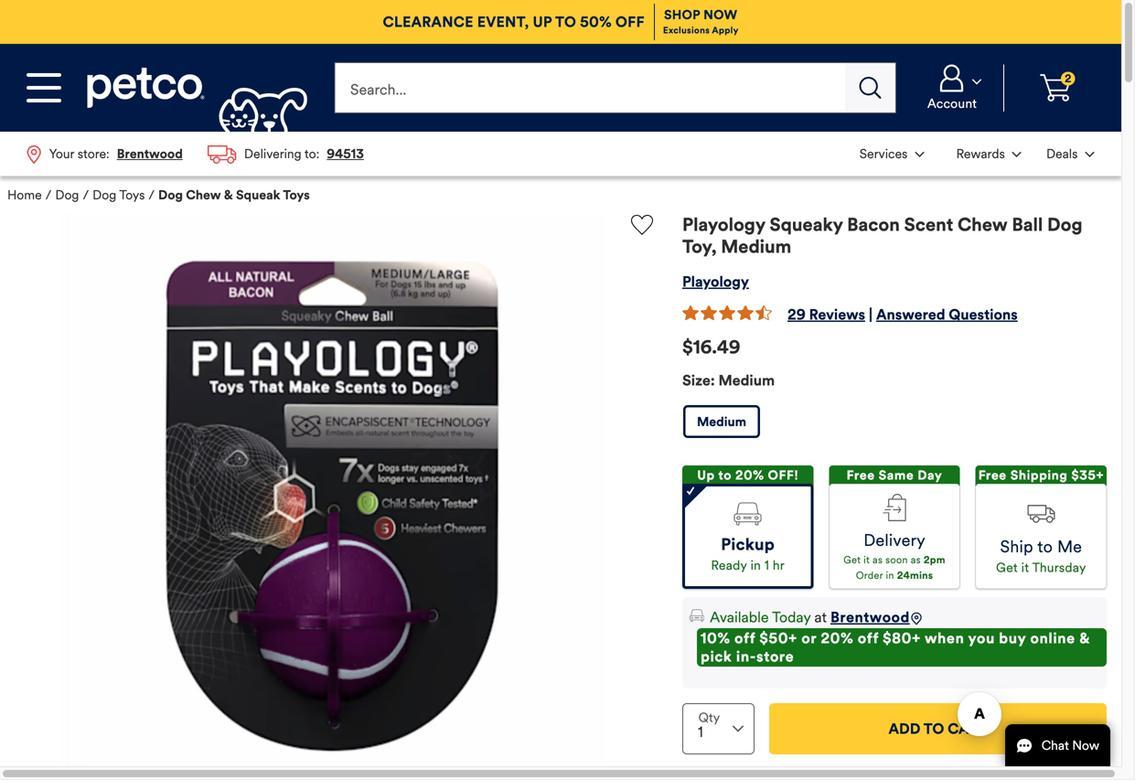 Task type: vqa. For each thing, say whether or not it's contained in the screenshot.
the rightmost Get
yes



Task type: locate. For each thing, give the bounding box(es) containing it.
playology down "toy," at top right
[[683, 273, 750, 291]]

0 vertical spatial playology
[[683, 214, 766, 236]]

cart
[[948, 721, 988, 739]]

1 horizontal spatial it
[[1022, 560, 1030, 576]]

in left 1
[[751, 558, 762, 574]]

playology
[[683, 214, 766, 236], [683, 273, 750, 291]]

/ right dog link
[[83, 187, 89, 203]]

/ left dog link
[[45, 187, 52, 203]]

dog chew & squeak toys link
[[158, 187, 310, 203]]

1 horizontal spatial 20%
[[821, 630, 854, 648]]

list up home / dog / dog toys / dog chew & squeak toys
[[15, 132, 377, 176]]

at
[[815, 609, 827, 627]]

1 horizontal spatial /
[[83, 187, 89, 203]]

2 vertical spatial medium
[[698, 414, 747, 430]]

playology inside "playology squeaky bacon scent chew ball dog toy, medium"
[[683, 214, 766, 236]]

2 / from the left
[[83, 187, 89, 203]]

get down ship
[[997, 560, 1019, 576]]

toys right squeak
[[283, 187, 310, 203]]

1 horizontal spatial to
[[1038, 537, 1054, 558]]

0 horizontal spatial it
[[864, 554, 871, 567]]

chew left ball
[[958, 214, 1008, 236]]

0 horizontal spatial $35+
[[879, 488, 912, 504]]

to right add
[[924, 721, 945, 739]]

carat down icon 13 image up ball
[[1013, 152, 1022, 158]]

29
[[788, 306, 806, 324]]

2 list from the left
[[848, 132, 1108, 176]]

0 horizontal spatial to
[[719, 468, 732, 484]]

1 vertical spatial &
[[1080, 630, 1091, 648]]

/
[[45, 187, 52, 203], [83, 187, 89, 203], [149, 187, 155, 203]]

1 horizontal spatial in
[[887, 570, 895, 582]]

get up the order
[[844, 554, 861, 567]]

carat down icon 13 image left carat down icon 13 dropdown button
[[916, 152, 925, 158]]

1 horizontal spatial &
[[1080, 630, 1091, 648]]

$16.49
[[683, 337, 741, 359]]

&
[[224, 187, 233, 203], [1080, 630, 1091, 648]]

free
[[847, 468, 876, 484], [979, 468, 1008, 484]]

playology for playology squeaky bacon scent chew ball dog toy, medium
[[683, 214, 766, 236]]

playology squeaky bacon scent chew ball dog toy, medium
[[683, 214, 1083, 258]]

playology squeaky bacon scent chew ball dog toy, medium - carousel image #1 image
[[43, 214, 625, 781]]

get
[[844, 554, 861, 567], [997, 560, 1019, 576]]

to
[[719, 468, 732, 484], [1038, 537, 1054, 558]]

1 horizontal spatial chew
[[958, 214, 1008, 236]]

3 / from the left
[[149, 187, 155, 203]]

to
[[556, 13, 577, 31], [924, 721, 945, 739]]

1 horizontal spatial $35+
[[1072, 468, 1105, 484]]

$35+ inside free same day $35+
[[879, 488, 912, 504]]

20% left off!
[[736, 468, 765, 484]]

ready
[[712, 558, 748, 574]]

1 horizontal spatial free
[[979, 468, 1008, 484]]

to inside ship to me get it thursday
[[1038, 537, 1054, 558]]

to right up
[[719, 468, 732, 484]]

1 horizontal spatial toys
[[283, 187, 310, 203]]

1 horizontal spatial icon pickup store image
[[735, 503, 762, 526]]

0 horizontal spatial list
[[15, 132, 377, 176]]

or
[[802, 630, 817, 648]]

0 horizontal spatial /
[[45, 187, 52, 203]]

it
[[864, 554, 871, 567], [1022, 560, 1030, 576]]

$35+ right shipping
[[1072, 468, 1105, 484]]

1 vertical spatial to
[[1038, 537, 1054, 558]]

0 vertical spatial to
[[719, 468, 732, 484]]

up
[[533, 13, 552, 31]]

icon delivery pin image
[[911, 613, 923, 626]]

0 vertical spatial chew
[[186, 187, 221, 203]]

same
[[879, 468, 915, 484]]

answered
[[877, 306, 946, 324]]

1 free from the left
[[847, 468, 876, 484]]

1 horizontal spatial as
[[911, 554, 922, 567]]

$50+
[[760, 630, 798, 648]]

order
[[857, 570, 884, 582]]

in
[[751, 558, 762, 574], [887, 570, 895, 582]]

store
[[757, 648, 795, 666]]

1 as from the left
[[873, 554, 883, 567]]

to left me
[[1038, 537, 1054, 558]]

medium down size : medium
[[698, 414, 747, 430]]

pickup
[[722, 535, 775, 555]]

1 vertical spatial $35+
[[879, 488, 912, 504]]

1 vertical spatial playology
[[683, 273, 750, 291]]

0 horizontal spatial toys
[[119, 187, 145, 203]]

2 off from the left
[[858, 630, 879, 648]]

in inside delivery get it as soon as 2pm order in 24mins
[[887, 570, 895, 582]]

0 horizontal spatial as
[[873, 554, 883, 567]]

0 vertical spatial icon pickup store image
[[735, 503, 762, 526]]

1 vertical spatial medium
[[719, 372, 775, 390]]

to right up
[[556, 13, 577, 31]]

carat down icon 13 image
[[973, 79, 982, 84], [916, 152, 925, 158], [1013, 152, 1022, 158], [1086, 152, 1095, 158]]

available
[[710, 609, 769, 627]]

as up 24mins at the bottom of page
[[911, 554, 922, 567]]

1 playology from the top
[[683, 214, 766, 236]]

icon check success 4 image
[[687, 487, 695, 496]]

shipping
[[1011, 468, 1069, 484]]

you
[[969, 630, 996, 648]]

0 horizontal spatial icon pickup store image
[[690, 608, 705, 624]]

2 free from the left
[[979, 468, 1008, 484]]

$35+ down same
[[879, 488, 912, 504]]

pick
[[701, 648, 733, 666]]

to inside button
[[924, 721, 945, 739]]

1 horizontal spatial get
[[997, 560, 1019, 576]]

to for ship
[[1038, 537, 1054, 558]]

2pm
[[924, 554, 946, 567]]

ball
[[1013, 214, 1044, 236]]

& left squeak
[[224, 187, 233, 203]]

toys
[[119, 187, 145, 203], [283, 187, 310, 203]]

1 horizontal spatial list
[[848, 132, 1108, 176]]

add to cart button
[[770, 704, 1108, 755]]

squeaky
[[770, 214, 843, 236]]

chew left squeak
[[186, 187, 221, 203]]

as
[[873, 554, 883, 567], [911, 554, 922, 567]]

ship
[[1001, 537, 1034, 558]]

1 horizontal spatial to
[[924, 721, 945, 739]]

off down brentwood
[[858, 630, 879, 648]]

0 horizontal spatial to
[[556, 13, 577, 31]]

0 horizontal spatial off
[[735, 630, 756, 648]]

0 vertical spatial &
[[224, 187, 233, 203]]

1 vertical spatial to
[[924, 721, 945, 739]]

free inside free same day $35+
[[847, 468, 876, 484]]

today
[[773, 609, 811, 627]]

buy
[[1000, 630, 1027, 648]]

bacon
[[848, 214, 901, 236]]

thursday
[[1033, 560, 1087, 576]]

0 horizontal spatial 20%
[[736, 468, 765, 484]]

playology up playology link
[[683, 214, 766, 236]]

event,
[[478, 13, 530, 31]]

0 vertical spatial medium
[[722, 236, 792, 258]]

apply
[[713, 25, 739, 36]]

0 vertical spatial to
[[556, 13, 577, 31]]

chew inside "playology squeaky bacon scent chew ball dog toy, medium"
[[958, 214, 1008, 236]]

styled arrow button link
[[1071, 665, 1108, 701]]

1 vertical spatial 20%
[[821, 630, 854, 648]]

icon pickup store image up "10%"
[[690, 608, 705, 624]]

in inside pickup ready in 1 hr
[[751, 558, 762, 574]]

2 playology from the top
[[683, 273, 750, 291]]

delivery-method-Pickup-Ready in 1 hr radio
[[683, 484, 814, 590]]

free for delivery
[[847, 468, 876, 484]]

1 list from the left
[[15, 132, 377, 176]]

variation-Medium radio
[[684, 406, 761, 439]]

free left same
[[847, 468, 876, 484]]

icon pickup store image inside delivery-method-pickup-ready in 1 hr option
[[735, 503, 762, 526]]

it up the order
[[864, 554, 871, 567]]

29 reviews | answered questions
[[788, 306, 1019, 324]]

20% inside the 10% off $50+ or 20% off $80+ when you buy online & pick in-store
[[821, 630, 854, 648]]

hr
[[773, 558, 785, 574]]

clearance
[[383, 13, 474, 31]]

0 horizontal spatial get
[[844, 554, 861, 567]]

option group
[[683, 466, 1108, 590]]

up
[[698, 468, 716, 484]]

home link
[[7, 187, 42, 203]]

& right online
[[1080, 630, 1091, 648]]

toys right dog link
[[119, 187, 145, 203]]

2 horizontal spatial /
[[149, 187, 155, 203]]

icon pickup store image up pickup
[[735, 503, 762, 526]]

1 horizontal spatial off
[[858, 630, 879, 648]]

off down available
[[735, 630, 756, 648]]

20% inside option group
[[736, 468, 765, 484]]

medium inside option
[[698, 414, 747, 430]]

as up the order
[[873, 554, 883, 567]]

soon
[[886, 554, 909, 567]]

dog link
[[55, 187, 79, 203]]

0 horizontal spatial free
[[847, 468, 876, 484]]

1 vertical spatial icon pickup store image
[[690, 608, 705, 624]]

/ right dog toys link in the left top of the page
[[149, 187, 155, 203]]

list
[[15, 132, 377, 176], [848, 132, 1108, 176]]

delivery-method-Delivery-[object Object] radio
[[830, 484, 961, 590]]

20% down at
[[821, 630, 854, 648]]

it down ship
[[1022, 560, 1030, 576]]

0 horizontal spatial in
[[751, 558, 762, 574]]

dog
[[55, 187, 79, 203], [93, 187, 116, 203], [158, 187, 183, 203], [1048, 214, 1083, 236]]

brentwood
[[831, 609, 911, 627]]

icon pickup store image
[[735, 503, 762, 526], [690, 608, 705, 624]]

free left shipping
[[979, 468, 1008, 484]]

size : medium
[[683, 372, 775, 390]]

it inside ship to me get it thursday
[[1022, 560, 1030, 576]]

medium right :
[[719, 372, 775, 390]]

in down soon
[[887, 570, 895, 582]]

medium
[[722, 236, 792, 258], [719, 372, 775, 390], [698, 414, 747, 430]]

in-
[[737, 648, 757, 666]]

medium up playology link
[[722, 236, 792, 258]]

1 vertical spatial chew
[[958, 214, 1008, 236]]

add
[[889, 721, 921, 739]]

$35+
[[1072, 468, 1105, 484], [879, 488, 912, 504]]

dog toys link
[[93, 187, 145, 203]]

off
[[735, 630, 756, 648], [858, 630, 879, 648]]

exclusions
[[663, 25, 710, 36]]

20%
[[736, 468, 765, 484], [821, 630, 854, 648]]

carat down icon 13 button down 2 link on the top of the page
[[1037, 134, 1106, 174]]

chew
[[186, 187, 221, 203], [958, 214, 1008, 236]]

delivery-method-Ship to Me-Get it Thursday radio
[[976, 484, 1108, 590]]

0 vertical spatial 20%
[[736, 468, 765, 484]]

list up "scent" on the top of the page
[[848, 132, 1108, 176]]

scroll to top image
[[1081, 675, 1098, 691]]

dog right ball
[[1048, 214, 1083, 236]]

available today at brentwood
[[710, 609, 911, 627]]

carat down icon 13 image up carat down icon 13 dropdown button
[[973, 79, 982, 84]]



Task type: describe. For each thing, give the bounding box(es) containing it.
playology for playology link
[[683, 273, 750, 291]]

0 horizontal spatial chew
[[186, 187, 221, 203]]

add to cart
[[889, 721, 988, 739]]

reviews
[[810, 306, 866, 324]]

0 vertical spatial $35+
[[1072, 468, 1105, 484]]

2 link
[[1012, 64, 1100, 111]]

1 off from the left
[[735, 630, 756, 648]]

off
[[616, 13, 645, 31]]

search image
[[860, 77, 882, 99]]

ship to me get it thursday
[[997, 537, 1087, 576]]

day
[[918, 468, 943, 484]]

dog right dog toys link in the left top of the page
[[158, 187, 183, 203]]

squeak
[[236, 187, 281, 203]]

carat down icon 13 button up carat down icon 13 dropdown button
[[909, 64, 997, 111]]

up to 20% off!
[[698, 468, 799, 484]]

1
[[765, 558, 770, 574]]

playology link
[[683, 273, 750, 291]]

online
[[1031, 630, 1076, 648]]

size
[[683, 372, 711, 390]]

2
[[1066, 72, 1072, 85]]

10% off $50+ or 20% off $80+ when you buy online & pick in-store
[[701, 630, 1091, 666]]

to for up
[[719, 468, 732, 484]]

get inside delivery get it as soon as 2pm order in 24mins
[[844, 554, 861, 567]]

home / dog / dog toys / dog chew & squeak toys
[[7, 187, 310, 203]]

pickup ready in 1 hr
[[712, 535, 785, 574]]

0 horizontal spatial &
[[224, 187, 233, 203]]

carat down icon 13 image down 2 link on the top of the page
[[1086, 152, 1095, 158]]

dog right dog link
[[93, 187, 116, 203]]

50%
[[580, 13, 612, 31]]

free same day $35+
[[847, 468, 943, 504]]

toy,
[[683, 236, 717, 258]]

shop now exclusions apply
[[663, 7, 739, 36]]

Search search field
[[334, 62, 846, 114]]

icon pickup store image for available today
[[690, 608, 705, 624]]

carat down icon 13 button down search icon
[[850, 134, 935, 174]]

24mins
[[898, 570, 934, 582]]

delivery
[[864, 531, 926, 551]]

scent
[[905, 214, 954, 236]]

1 / from the left
[[45, 187, 52, 203]]

icon carat down image
[[733, 726, 744, 733]]

& inside the 10% off $50+ or 20% off $80+ when you buy online & pick in-store
[[1080, 630, 1091, 648]]

off!
[[769, 468, 799, 484]]

shop now link
[[665, 7, 738, 23]]

icon pickup store image for pickup
[[735, 503, 762, 526]]

carat down icon 13 button
[[939, 134, 1033, 174]]

option group containing delivery
[[683, 466, 1108, 590]]

10%
[[701, 630, 731, 648]]

2 as from the left
[[911, 554, 922, 567]]

carat down icon 13 image inside dropdown button
[[1013, 152, 1022, 158]]

now
[[704, 7, 738, 23]]

medium inside "playology squeaky bacon scent chew ball dog toy, medium"
[[722, 236, 792, 258]]

brentwood button
[[831, 607, 911, 629]]

free for ship to me
[[979, 468, 1008, 484]]

shop
[[665, 7, 701, 23]]

it inside delivery get it as soon as 2pm order in 24mins
[[864, 554, 871, 567]]

clearance event, up to 50% off
[[383, 13, 645, 31]]

1 toys from the left
[[119, 187, 145, 203]]

:
[[711, 372, 716, 390]]

home
[[7, 187, 42, 203]]

me
[[1058, 537, 1083, 558]]

answered questions link
[[877, 306, 1019, 324]]

free shipping $35+
[[979, 468, 1105, 484]]

questions
[[950, 306, 1019, 324]]

dog right home
[[55, 187, 79, 203]]

delivery get it as soon as 2pm order in 24mins
[[844, 531, 946, 582]]

$80+
[[883, 630, 922, 648]]

get inside ship to me get it thursday
[[997, 560, 1019, 576]]

|
[[870, 306, 873, 324]]

when
[[925, 630, 965, 648]]

2 toys from the left
[[283, 187, 310, 203]]

dog inside "playology squeaky bacon scent chew ball dog toy, medium"
[[1048, 214, 1083, 236]]



